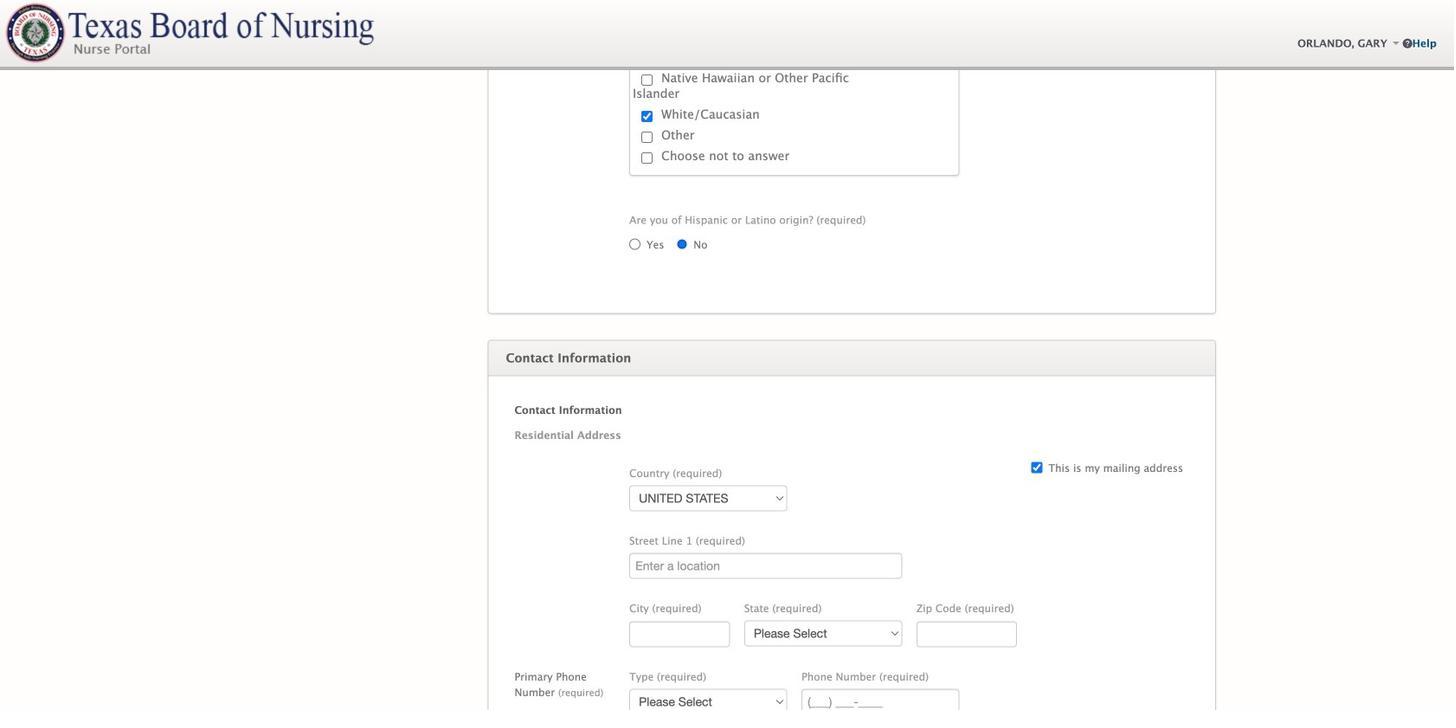 Task type: describe. For each thing, give the bounding box(es) containing it.
help circled image
[[1404, 35, 1413, 52]]



Task type: vqa. For each thing, say whether or not it's contained in the screenshot.
option
yes



Task type: locate. For each thing, give the bounding box(es) containing it.
None checkbox
[[642, 54, 653, 65], [642, 74, 653, 86], [642, 131, 653, 143], [642, 54, 653, 65], [642, 74, 653, 86], [642, 131, 653, 143]]

None text field
[[630, 621, 730, 647], [917, 621, 1018, 647], [630, 621, 730, 647], [917, 621, 1018, 647]]

(___) ___-____ text field
[[802, 689, 960, 710]]

None radio
[[677, 238, 688, 250]]

Enter a location text field
[[630, 553, 903, 579]]

None checkbox
[[642, 12, 653, 23], [642, 33, 653, 44], [642, 111, 653, 122], [642, 152, 653, 163], [1032, 462, 1043, 473], [642, 12, 653, 23], [642, 33, 653, 44], [642, 111, 653, 122], [642, 152, 653, 163], [1032, 462, 1043, 473]]

None radio
[[630, 238, 641, 250]]



